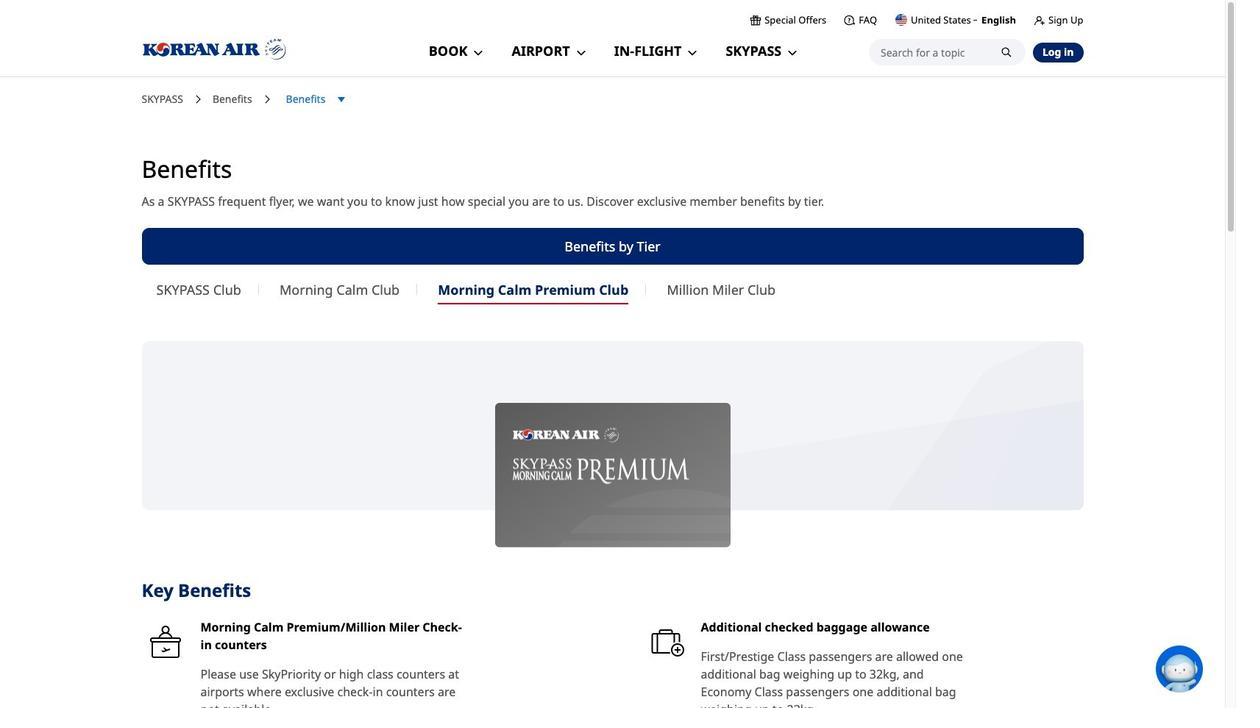 Task type: describe. For each thing, give the bounding box(es) containing it.
benefits by tier menu
[[142, 258, 1084, 305]]



Task type: vqa. For each thing, say whether or not it's contained in the screenshot.
German, within the BANK TRANSFER IS ONE OF THE PAYMENT OPTIONS PROVIDED AT OUR KE HOMEPAGE/MOBILE APP/MOBILE WEBSITE. IT IS AVAILABLE FOR ITINERARIES DEPARTING FROM EUROPE AND THE UNITED KINGDOM, WITH THE CURRENCY OF EUR AND GBP UNTIL 72HOURS PRIOR TO DEPARTURE. THE SUPPORTED LANGUAGES ARE: ENGLISH, FRENCH, GERMAN, SPANISH, ITALIAN ALL MAJOR LOCAL BANKS ARE SUPPORTED FOR THE COUNTRIES: UNITED KINGDOM, GERMANY, FRANCE, AUSTRIA, BELGIUM, SPAIN, PORTUGAL, ITALY, FINLAND, ESTONIA, LATVIA, LITHUANIA, IRELAND AND LUXEMBOURG. THIS PAYMENT METHOD IS A HIGHLY SECURE REAL-TIME BANK TRANSFER WHICH IS FACILITATED BY IATA (INTERNATIONAL AIR TRANSPORT ASSOCIATION). NO CREDENTIALS OR FINANCIAL DATA WILL BE STORED. A NEW PAYMENT WINDOW WILL BE OPENED WITH IATA'S SECURE SITE WHERE YOU WILL RECEIVE STEP BY STEP INSTRUCTIONS ON HOW TO TRANSFER FUNDS DIRECTLY FROM YOUR BANK ACCOUNT. PLEASE, HAVE AT HAND ALL THE NECESSARY TO OPERATE WITH YOUR PREFERRED BANK'S ONLINE PLATFORM.
no



Task type: locate. For each thing, give the bounding box(es) containing it.
korean air skyteam skypass morning calm premium image
[[495, 403, 730, 548]]

main content
[[0, 91, 1225, 709]]



